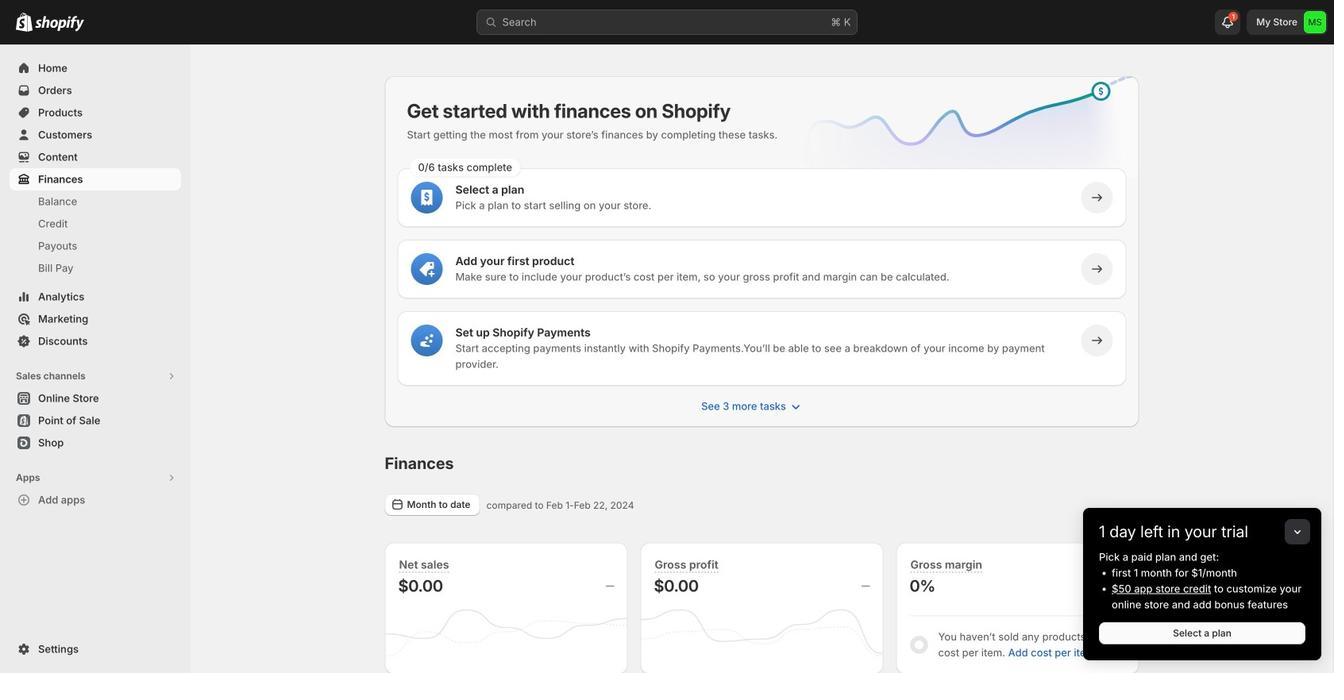 Task type: vqa. For each thing, say whether or not it's contained in the screenshot.
'Line chart' image
yes



Task type: locate. For each thing, give the bounding box(es) containing it.
0 horizontal spatial shopify image
[[16, 13, 33, 32]]

set up shopify payments image
[[419, 333, 435, 349]]

shopify image
[[16, 13, 33, 32], [35, 16, 84, 32]]

line chart image
[[779, 73, 1142, 203]]

add your first product image
[[419, 261, 435, 277]]



Task type: describe. For each thing, give the bounding box(es) containing it.
1 horizontal spatial shopify image
[[35, 16, 84, 32]]

my store image
[[1304, 11, 1326, 33]]

select a plan image
[[419, 190, 435, 206]]



